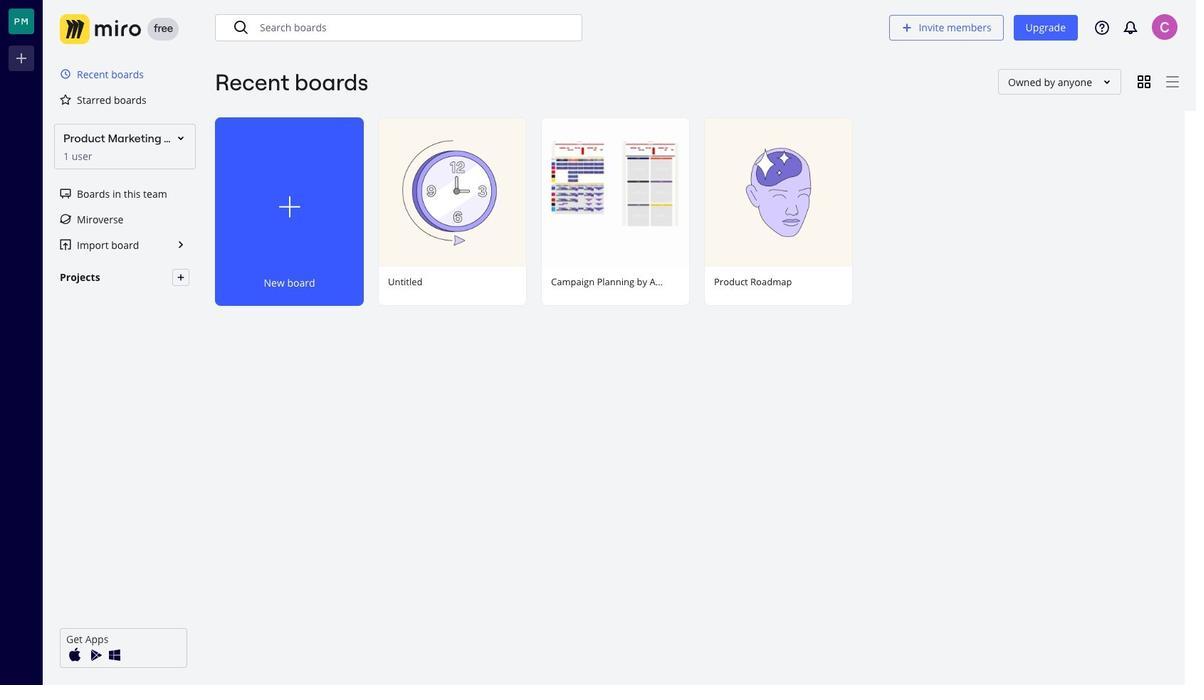 Task type: vqa. For each thing, say whether or not it's contained in the screenshot.
BOARD toolbar
no



Task type: describe. For each thing, give the bounding box(es) containing it.
spagx image inside the current team section region
[[60, 239, 71, 251]]

switch to product marketing team image
[[9, 9, 34, 34]]

learning center image
[[1095, 21, 1109, 35]]

feed image
[[1122, 19, 1139, 36]]

current team section region
[[51, 181, 198, 258]]



Task type: locate. For each thing, give the bounding box(es) containing it.
Search boards text field
[[260, 15, 572, 41]]

0 horizontal spatial spagx image
[[60, 239, 71, 251]]

user menu: chirpy chipmunk image
[[1152, 14, 1178, 40]]

spagx image
[[233, 19, 250, 36], [60, 94, 71, 105], [661, 128, 678, 145], [60, 188, 71, 199], [60, 214, 71, 225]]

img image
[[60, 14, 141, 44], [66, 647, 83, 664], [86, 647, 103, 664], [106, 647, 123, 664]]

1 horizontal spatial spagx image
[[177, 273, 185, 282]]

1 vertical spatial spagx image
[[177, 273, 185, 282]]

0 vertical spatial spagx image
[[60, 239, 71, 251]]

create new board image
[[272, 135, 306, 279]]

group
[[215, 117, 1179, 324]]

spagx image
[[60, 239, 71, 251], [177, 273, 185, 282]]



